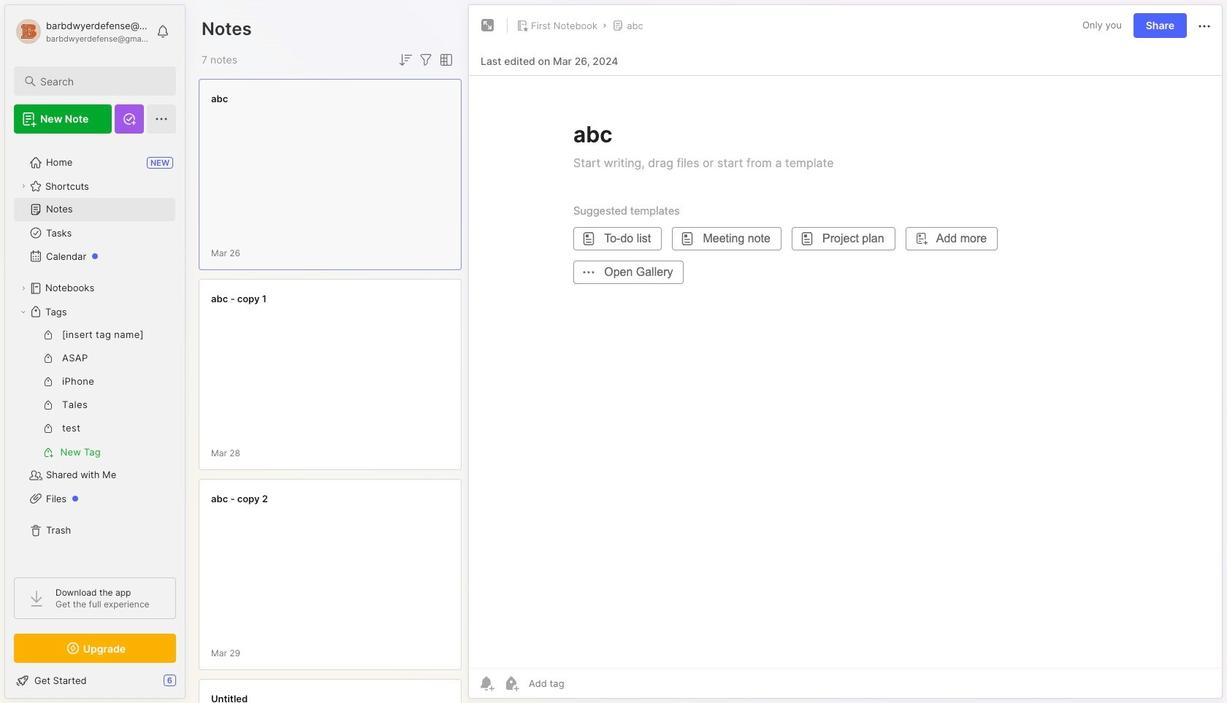 Task type: describe. For each thing, give the bounding box(es) containing it.
tree inside main element
[[5, 142, 185, 565]]

Help and Learning task checklist field
[[5, 669, 185, 692]]

Sort options field
[[397, 51, 414, 69]]

add filters image
[[417, 51, 435, 69]]

main element
[[0, 0, 190, 703]]

note window element
[[468, 4, 1223, 703]]

click to collapse image
[[184, 676, 195, 694]]

Account field
[[14, 17, 149, 46]]

more actions image
[[1196, 17, 1213, 35]]

add tag image
[[503, 675, 520, 692]]



Task type: locate. For each thing, give the bounding box(es) containing it.
None search field
[[40, 72, 163, 90]]

Note Editor text field
[[469, 75, 1222, 668]]

group
[[14, 324, 175, 464]]

expand note image
[[479, 17, 497, 34]]

More actions field
[[1196, 16, 1213, 35]]

tree
[[5, 142, 185, 565]]

group inside main element
[[14, 324, 175, 464]]

Add filters field
[[417, 51, 435, 69]]

none search field inside main element
[[40, 72, 163, 90]]

View options field
[[435, 51, 455, 69]]

expand notebooks image
[[19, 284, 28, 293]]

expand tags image
[[19, 308, 28, 316]]

add a reminder image
[[478, 675, 495, 692]]

Search text field
[[40, 75, 163, 88]]

Add tag field
[[527, 677, 638, 690]]



Task type: vqa. For each thing, say whether or not it's contained in the screenshot.
Start Writing… text box
no



